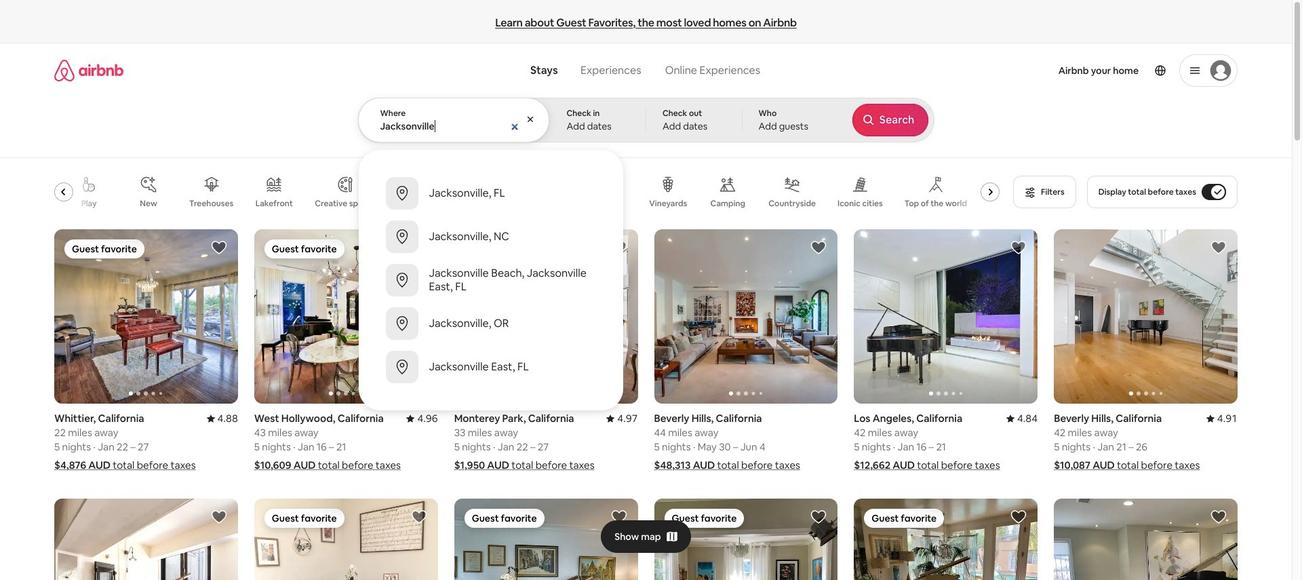Task type: describe. For each thing, give the bounding box(es) containing it.
add to wishlist: whittier, california image
[[211, 240, 227, 256]]

4 option from the top
[[359, 302, 623, 345]]

4.91 out of 5 average rating image
[[1207, 412, 1238, 425]]

4.88 out of 5 average rating image
[[207, 412, 238, 425]]

add to wishlist: orange, california image
[[1211, 509, 1228, 525]]

add to wishlist: monterey park, california image
[[611, 240, 627, 256]]

add to wishlist: west hollywood, california image
[[411, 240, 427, 256]]

3 option from the top
[[359, 259, 623, 302]]

4.96 out of 5 average rating image
[[407, 412, 438, 425]]

1 option from the top
[[359, 172, 623, 215]]

2 option from the top
[[359, 215, 623, 259]]

search suggestions list box
[[359, 161, 623, 400]]



Task type: locate. For each thing, give the bounding box(es) containing it.
add to wishlist: los angeles, california image
[[811, 509, 827, 525], [1011, 509, 1027, 525]]

5 option from the top
[[359, 345, 623, 389]]

None search field
[[358, 43, 935, 411]]

add to wishlist: los angeles, california image
[[1011, 240, 1027, 256], [211, 509, 227, 525]]

4.84 out of 5 average rating image
[[1007, 412, 1038, 425]]

1 horizontal spatial add to wishlist: los angeles, california image
[[1011, 509, 1027, 525]]

add to wishlist: beverly hills, california image
[[1211, 240, 1228, 256]]

1 vertical spatial add to wishlist: los angeles, california image
[[211, 509, 227, 525]]

tab panel
[[358, 98, 935, 411]]

4.97 out of 5 average rating image
[[607, 412, 638, 425]]

profile element
[[782, 43, 1238, 98]]

1 add to wishlist: los angeles, california image from the left
[[811, 509, 827, 525]]

option
[[359, 172, 623, 215], [359, 215, 623, 259], [359, 259, 623, 302], [359, 302, 623, 345], [359, 345, 623, 389]]

2 add to wishlist: los angeles, california image from the left
[[1011, 509, 1027, 525]]

0 vertical spatial add to wishlist: los angeles, california image
[[1011, 240, 1027, 256]]

what can we help you find? tab list
[[520, 56, 653, 86]]

Search destinations search field
[[380, 120, 528, 132]]

group
[[54, 166, 1006, 219], [54, 229, 238, 404], [254, 229, 438, 404], [454, 229, 638, 404], [654, 229, 838, 404], [855, 229, 1222, 404], [1055, 229, 1238, 404], [54, 499, 238, 580], [254, 499, 438, 580], [454, 499, 638, 580], [654, 499, 838, 580], [855, 499, 1038, 580], [1055, 499, 1238, 580]]

add to wishlist: ontario, california image
[[611, 509, 627, 525]]

add to wishlist: jurupa valley, california image
[[411, 509, 427, 525]]

1 horizontal spatial add to wishlist: los angeles, california image
[[1011, 240, 1027, 256]]

add to wishlist: beverly hills, california image
[[811, 240, 827, 256]]

0 horizontal spatial add to wishlist: los angeles, california image
[[811, 509, 827, 525]]

0 horizontal spatial add to wishlist: los angeles, california image
[[211, 509, 227, 525]]



Task type: vqa. For each thing, say whether or not it's contained in the screenshot.
leftmost Experiences
no



